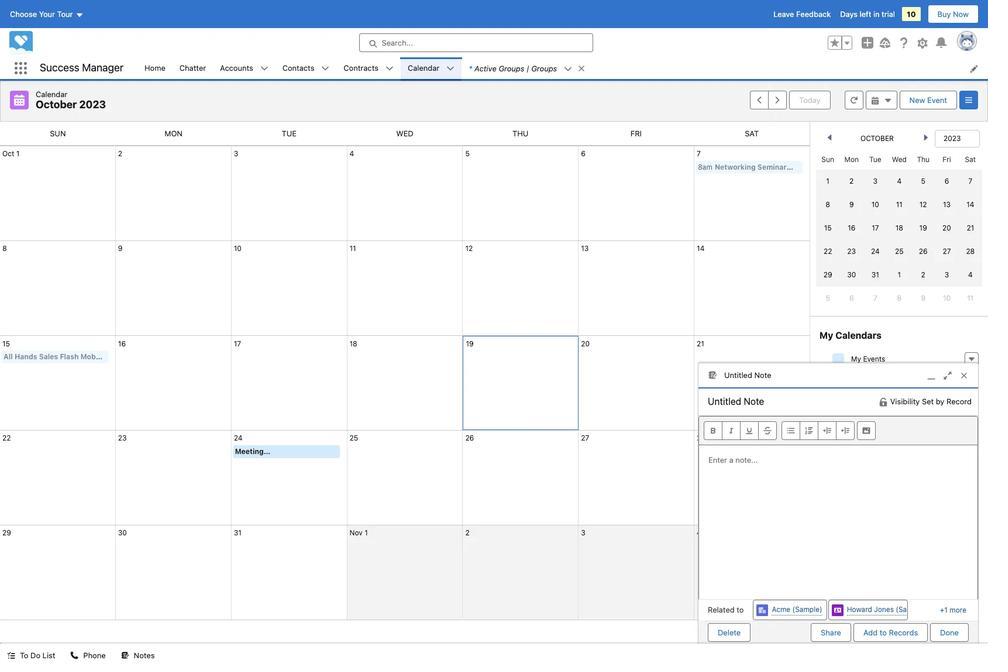 Task type: locate. For each thing, give the bounding box(es) containing it.
0 vertical spatial 19
[[920, 224, 928, 232]]

1 vertical spatial 25
[[350, 434, 358, 443]]

2 groups from the left
[[532, 64, 557, 73]]

0 vertical spatial sat
[[745, 129, 759, 138]]

(sample) up 'records'
[[897, 605, 926, 614]]

2 horizontal spatial 6
[[945, 177, 950, 186]]

calendars up my events
[[836, 330, 882, 341]]

27
[[943, 247, 952, 256], [582, 434, 590, 443]]

0 horizontal spatial 31
[[234, 529, 242, 537]]

leave feedback link
[[774, 9, 832, 19]]

1 horizontal spatial 12
[[920, 200, 928, 209]]

3 button
[[234, 149, 238, 158], [582, 529, 586, 537]]

1 vertical spatial 4 button
[[697, 529, 702, 537]]

0 vertical spatial group
[[828, 36, 853, 50]]

15
[[825, 224, 832, 232], [2, 340, 10, 348]]

text default image inside "contacts" list item
[[322, 65, 330, 73]]

groups right '|'
[[532, 64, 557, 73]]

19
[[920, 224, 928, 232], [466, 340, 474, 348]]

1 horizontal spatial 7
[[874, 294, 878, 303]]

0 horizontal spatial calendar
[[36, 90, 67, 99]]

new event
[[910, 95, 948, 105]]

0 horizontal spatial 24
[[234, 434, 243, 443]]

sun right seminar
[[822, 155, 835, 164]]

sun down calendar october 2023
[[50, 129, 66, 138]]

1 vertical spatial 24
[[234, 434, 243, 443]]

31
[[872, 270, 880, 279], [234, 529, 242, 537]]

to do list button
[[0, 644, 62, 667]]

(sample) inside "link"
[[793, 605, 823, 614]]

22
[[824, 247, 833, 256], [2, 434, 11, 443]]

23
[[848, 247, 857, 256], [118, 434, 127, 443]]

1 vertical spatial 22
[[2, 434, 11, 443]]

26 button
[[466, 434, 474, 443]]

groups left '|'
[[499, 64, 525, 73]]

1 horizontal spatial 29
[[824, 270, 833, 279]]

toolbar inside untitled note dialog
[[700, 417, 978, 445]]

1 horizontal spatial group
[[828, 36, 853, 50]]

1 vertical spatial 16
[[118, 340, 126, 348]]

related
[[708, 605, 735, 615]]

(sample)
[[793, 605, 823, 614], [897, 605, 926, 614]]

toolbar
[[700, 417, 978, 445]]

nov 1 button
[[350, 529, 368, 537]]

6
[[582, 149, 586, 158], [945, 177, 950, 186], [850, 294, 855, 303]]

calendar for calendar
[[408, 63, 440, 72]]

10
[[908, 9, 917, 19], [872, 200, 880, 209], [234, 244, 242, 253], [944, 294, 951, 303]]

1 vertical spatial 7
[[969, 177, 973, 186]]

0 vertical spatial 29
[[824, 270, 833, 279]]

0 horizontal spatial 12
[[466, 244, 473, 253]]

calendar inside list item
[[408, 63, 440, 72]]

(sample) right acme
[[793, 605, 823, 614]]

1 vertical spatial mon
[[845, 155, 860, 164]]

10 button
[[234, 244, 242, 253]]

13
[[944, 200, 951, 209], [582, 244, 589, 253]]

0 vertical spatial 14
[[967, 200, 975, 209]]

new event button
[[900, 91, 958, 109]]

1 horizontal spatial 15
[[825, 224, 832, 232]]

hide items image
[[833, 354, 845, 365]]

group left today button
[[751, 91, 788, 109]]

nov 1
[[350, 529, 368, 537]]

text default image
[[260, 65, 269, 73], [386, 65, 394, 73], [872, 96, 880, 105], [884, 96, 893, 105], [968, 384, 977, 392], [879, 397, 889, 407], [7, 652, 15, 660], [70, 652, 79, 660], [121, 652, 129, 660]]

1 vertical spatial group
[[751, 91, 788, 109]]

1 horizontal spatial 6
[[850, 294, 855, 303]]

1 vertical spatial 21
[[697, 340, 705, 348]]

1 vertical spatial 31
[[234, 529, 242, 537]]

list item containing *
[[462, 57, 591, 79]]

2
[[118, 149, 122, 158], [850, 177, 854, 186], [922, 270, 926, 279], [466, 529, 470, 537]]

choose
[[10, 9, 37, 19]]

26
[[920, 247, 928, 256], [466, 434, 474, 443]]

0 horizontal spatial my
[[820, 330, 834, 341]]

0 horizontal spatial to
[[737, 605, 744, 615]]

format body element
[[782, 421, 855, 440]]

tue inside grid
[[870, 155, 882, 164]]

0 vertical spatial 17
[[872, 224, 880, 232]]

days
[[841, 9, 858, 19]]

15 button
[[2, 340, 10, 348]]

account image
[[757, 605, 769, 616]]

october
[[36, 98, 77, 111], [861, 134, 895, 143]]

0 horizontal spatial group
[[751, 91, 788, 109]]

0 horizontal spatial october
[[36, 98, 77, 111]]

1 vertical spatial sat
[[966, 155, 977, 164]]

25 inside grid
[[896, 247, 904, 256]]

sun
[[50, 129, 66, 138], [822, 155, 835, 164]]

1 vertical spatial calendar
[[36, 90, 67, 99]]

calendar for calendar october 2023
[[36, 90, 67, 99]]

31 button
[[234, 529, 242, 537]]

1 inside untitled note dialog
[[945, 606, 948, 615]]

calendars for other calendars
[[848, 383, 894, 393]]

1 vertical spatial 6
[[945, 177, 950, 186]]

0 vertical spatial 18
[[896, 224, 904, 232]]

my for my events
[[852, 355, 862, 363]]

to for related
[[737, 605, 744, 615]]

0 horizontal spatial groups
[[499, 64, 525, 73]]

1 horizontal spatial mon
[[845, 155, 860, 164]]

1 horizontal spatial 26
[[920, 247, 928, 256]]

list item
[[462, 57, 591, 79]]

0 horizontal spatial 21
[[697, 340, 705, 348]]

text default image for *
[[565, 65, 573, 73]]

0 horizontal spatial 6
[[582, 149, 586, 158]]

grid
[[817, 150, 983, 310]]

0 horizontal spatial thu
[[513, 129, 529, 138]]

list
[[43, 651, 55, 660]]

1 horizontal spatial 24
[[872, 247, 880, 256]]

phone button
[[63, 644, 113, 667]]

add
[[864, 628, 878, 637]]

to
[[20, 651, 28, 660]]

29 inside grid
[[824, 270, 833, 279]]

sat
[[745, 129, 759, 138], [966, 155, 977, 164]]

0 vertical spatial mon
[[165, 129, 183, 138]]

calendar down search...
[[408, 63, 440, 72]]

set
[[923, 397, 935, 406]]

4 button
[[350, 149, 354, 158], [697, 529, 702, 537]]

all hands sales flash mob
[[4, 352, 96, 361]]

28
[[967, 247, 976, 256], [697, 434, 706, 443]]

1 vertical spatial my
[[852, 355, 862, 363]]

0 horizontal spatial 16
[[118, 340, 126, 348]]

1 horizontal spatial tue
[[870, 155, 882, 164]]

calendar down success
[[36, 90, 67, 99]]

11
[[897, 200, 903, 209], [350, 244, 356, 253], [968, 294, 974, 303]]

0 vertical spatial 11
[[897, 200, 903, 209]]

my up hide items image
[[820, 330, 834, 341]]

by
[[937, 397, 945, 406]]

1 vertical spatial 20
[[582, 340, 590, 348]]

0 vertical spatial thu
[[513, 129, 529, 138]]

list
[[138, 57, 989, 79]]

1 for + 1 more
[[945, 606, 948, 615]]

25
[[896, 247, 904, 256], [350, 434, 358, 443]]

1 for oct 1
[[16, 149, 20, 158]]

0 vertical spatial 23
[[848, 247, 857, 256]]

delete
[[718, 628, 741, 637]]

to right related
[[737, 605, 744, 615]]

buy
[[938, 9, 952, 19]]

1
[[16, 149, 20, 158], [827, 177, 830, 186], [898, 270, 902, 279], [365, 529, 368, 537], [945, 606, 948, 615]]

1 vertical spatial 13
[[582, 244, 589, 253]]

0 vertical spatial 13
[[944, 200, 951, 209]]

0 horizontal spatial (sample)
[[793, 605, 823, 614]]

home link
[[138, 57, 173, 79]]

to inside "button"
[[880, 628, 888, 637]]

my right hide items image
[[852, 355, 862, 363]]

1 vertical spatial thu
[[918, 155, 930, 164]]

calendars down my events
[[848, 383, 894, 393]]

8
[[826, 200, 831, 209], [2, 244, 7, 253], [898, 294, 902, 303]]

1 vertical spatial 11
[[350, 244, 356, 253]]

1 horizontal spatial wed
[[893, 155, 907, 164]]

0 vertical spatial calendars
[[836, 330, 882, 341]]

0 horizontal spatial 5
[[466, 149, 470, 158]]

5
[[466, 149, 470, 158], [922, 177, 926, 186], [826, 294, 831, 303]]

2 horizontal spatial 8
[[898, 294, 902, 303]]

contacts
[[283, 63, 315, 72]]

18
[[896, 224, 904, 232], [350, 340, 358, 348]]

12
[[920, 200, 928, 209], [466, 244, 473, 253]]

14 inside grid
[[967, 200, 975, 209]]

text default image
[[578, 64, 586, 72], [322, 65, 330, 73], [447, 65, 455, 73], [565, 65, 573, 73], [968, 355, 977, 363]]

8am networking seminar
[[699, 163, 787, 172]]

add to records
[[864, 628, 919, 637]]

7
[[697, 149, 701, 158], [969, 177, 973, 186], [874, 294, 878, 303]]

1 horizontal spatial 3 button
[[582, 529, 586, 537]]

do
[[30, 651, 40, 660]]

sales
[[39, 352, 58, 361]]

None text field
[[699, 389, 820, 414]]

records
[[890, 628, 919, 637]]

0 horizontal spatial 14
[[697, 244, 705, 253]]

home
[[145, 63, 166, 72]]

1 horizontal spatial 8
[[826, 200, 831, 209]]

1 horizontal spatial 13
[[944, 200, 951, 209]]

1 horizontal spatial to
[[880, 628, 888, 637]]

0 horizontal spatial 23
[[118, 434, 127, 443]]

29 button
[[2, 529, 11, 537]]

1 horizontal spatial sat
[[966, 155, 977, 164]]

contracts link
[[337, 57, 386, 79]]

0 vertical spatial fri
[[631, 129, 642, 138]]

1 horizontal spatial sun
[[822, 155, 835, 164]]

0 vertical spatial october
[[36, 98, 77, 111]]

text default image inside accounts list item
[[260, 65, 269, 73]]

calendar link
[[401, 57, 447, 79]]

29
[[824, 270, 833, 279], [2, 529, 11, 537]]

1 vertical spatial 30
[[118, 529, 127, 537]]

0 vertical spatial 5
[[466, 149, 470, 158]]

1 horizontal spatial 22
[[824, 247, 833, 256]]

1 vertical spatial 3 button
[[582, 529, 586, 537]]

calendar inside calendar october 2023
[[36, 90, 67, 99]]

event
[[928, 95, 948, 105]]

thu
[[513, 129, 529, 138], [918, 155, 930, 164]]

acme (sample)
[[773, 605, 823, 614]]

0 horizontal spatial 7
[[697, 149, 701, 158]]

group
[[828, 36, 853, 50], [751, 91, 788, 109]]

12 inside grid
[[920, 200, 928, 209]]

list containing home
[[138, 57, 989, 79]]

text default image inside the contracts list item
[[386, 65, 394, 73]]

0 horizontal spatial 4 button
[[350, 149, 354, 158]]

9
[[850, 200, 855, 209], [118, 244, 123, 253], [922, 294, 926, 303]]

0 horizontal spatial mon
[[165, 129, 183, 138]]

0 horizontal spatial 13
[[582, 244, 589, 253]]

text default image inside calendar list item
[[447, 65, 455, 73]]

0 vertical spatial 12
[[920, 200, 928, 209]]

1 horizontal spatial 5
[[826, 294, 831, 303]]

0 vertical spatial 6
[[582, 149, 586, 158]]

other
[[820, 383, 846, 393]]

tue
[[282, 129, 297, 138], [870, 155, 882, 164]]

1 (sample) from the left
[[793, 605, 823, 614]]

1 horizontal spatial 9
[[850, 200, 855, 209]]

1 vertical spatial 8
[[2, 244, 7, 253]]

contacts list item
[[276, 57, 337, 79]]

1 horizontal spatial thu
[[918, 155, 930, 164]]

1 for nov 1
[[365, 529, 368, 537]]

groups
[[499, 64, 525, 73], [532, 64, 557, 73]]

group down days
[[828, 36, 853, 50]]

2 vertical spatial 7
[[874, 294, 878, 303]]

to right add
[[880, 628, 888, 637]]

4
[[350, 149, 354, 158], [898, 177, 902, 186], [969, 270, 973, 279], [697, 529, 702, 537]]

9 button
[[118, 244, 123, 253]]

0 horizontal spatial 27
[[582, 434, 590, 443]]

18 inside grid
[[896, 224, 904, 232]]

20 button
[[582, 340, 590, 348]]

calendar october 2023
[[36, 90, 106, 111]]

2 vertical spatial 9
[[922, 294, 926, 303]]

choose your tour button
[[9, 5, 84, 23]]

text default image inside 'phone' 'button'
[[70, 652, 79, 660]]

1 horizontal spatial 28
[[967, 247, 976, 256]]

oct
[[2, 149, 14, 158]]

calendars
[[836, 330, 882, 341], [848, 383, 894, 393]]

17
[[872, 224, 880, 232], [234, 340, 241, 348]]



Task type: vqa. For each thing, say whether or not it's contained in the screenshot.


Task type: describe. For each thing, give the bounding box(es) containing it.
17 button
[[234, 340, 241, 348]]

search... button
[[359, 33, 593, 52]]

notes
[[134, 651, 155, 660]]

0 horizontal spatial 11
[[350, 244, 356, 253]]

contacts link
[[276, 57, 322, 79]]

13 button
[[582, 244, 589, 253]]

chatter
[[180, 63, 206, 72]]

5 button
[[466, 149, 470, 158]]

left
[[860, 9, 872, 19]]

1 horizontal spatial 4 button
[[697, 529, 702, 537]]

0 vertical spatial 16
[[848, 224, 856, 232]]

search...
[[382, 38, 413, 47]]

1 vertical spatial 12
[[466, 244, 473, 253]]

0 horizontal spatial fri
[[631, 129, 642, 138]]

success manager
[[40, 62, 124, 74]]

chatter link
[[173, 57, 213, 79]]

2 vertical spatial 5
[[826, 294, 831, 303]]

nov
[[350, 529, 363, 537]]

2023
[[79, 98, 106, 111]]

tour
[[57, 9, 73, 19]]

0 horizontal spatial 19
[[466, 340, 474, 348]]

19 button
[[466, 340, 474, 348]]

6 button
[[582, 149, 586, 158]]

0 vertical spatial 26
[[920, 247, 928, 256]]

add to records button
[[854, 623, 929, 642]]

calendar list item
[[401, 57, 462, 79]]

25 button
[[350, 434, 358, 443]]

success
[[40, 62, 79, 74]]

feedback
[[797, 9, 832, 19]]

contracts list item
[[337, 57, 401, 79]]

my calendars
[[820, 330, 882, 341]]

1 vertical spatial october
[[861, 134, 895, 143]]

+
[[941, 606, 945, 615]]

text default image inside to do list button
[[7, 652, 15, 660]]

done button
[[931, 623, 970, 642]]

14 button
[[697, 244, 705, 253]]

1 vertical spatial 18
[[350, 340, 358, 348]]

1 vertical spatial 27
[[582, 434, 590, 443]]

0 vertical spatial tue
[[282, 129, 297, 138]]

related to
[[708, 605, 744, 615]]

to for add
[[880, 628, 888, 637]]

1 vertical spatial 17
[[234, 340, 241, 348]]

networking seminar link
[[715, 163, 787, 172]]

1 horizontal spatial 23
[[848, 247, 857, 256]]

my for my calendars
[[820, 330, 834, 341]]

contact image
[[832, 605, 844, 616]]

events
[[864, 355, 886, 363]]

0 horizontal spatial 2 button
[[118, 149, 122, 158]]

delete button
[[708, 623, 751, 642]]

format text element
[[704, 421, 778, 440]]

october inside calendar october 2023
[[36, 98, 77, 111]]

text default image inside the notes button
[[121, 652, 129, 660]]

23 button
[[118, 434, 127, 443]]

share button
[[812, 623, 852, 642]]

27 button
[[582, 434, 590, 443]]

0 horizontal spatial 28
[[697, 434, 706, 443]]

thu inside grid
[[918, 155, 930, 164]]

untitled note dialog
[[698, 363, 980, 644]]

howard
[[848, 605, 873, 614]]

21 button
[[697, 340, 705, 348]]

hands
[[15, 352, 37, 361]]

record
[[947, 397, 972, 406]]

accounts list item
[[213, 57, 276, 79]]

new
[[910, 95, 926, 105]]

0 horizontal spatial 26
[[466, 434, 474, 443]]

0 horizontal spatial wed
[[397, 129, 414, 138]]

17 inside grid
[[872, 224, 880, 232]]

note
[[755, 370, 772, 380]]

2 vertical spatial 6
[[850, 294, 855, 303]]

meeting
[[235, 447, 264, 456]]

24 button
[[234, 434, 243, 443]]

trial
[[882, 9, 896, 19]]

8am
[[699, 163, 713, 172]]

1 vertical spatial 23
[[118, 434, 127, 443]]

31 inside grid
[[872, 270, 880, 279]]

30 button
[[118, 529, 127, 537]]

2 horizontal spatial 11
[[968, 294, 974, 303]]

acme
[[773, 605, 791, 614]]

acme (sample) link
[[773, 605, 823, 616]]

now
[[954, 9, 970, 19]]

accounts link
[[213, 57, 260, 79]]

days left in trial
[[841, 9, 896, 19]]

meeting link
[[235, 447, 271, 456]]

buy now button
[[928, 5, 980, 23]]

calendars for my calendars
[[836, 330, 882, 341]]

Compose text text field
[[700, 445, 978, 595]]

0 vertical spatial 22
[[824, 247, 833, 256]]

mob
[[81, 352, 96, 361]]

done
[[941, 628, 960, 637]]

2 horizontal spatial 5
[[922, 177, 926, 186]]

7 button
[[697, 149, 701, 158]]

24 inside grid
[[872, 247, 880, 256]]

*
[[469, 64, 473, 73]]

2 horizontal spatial 9
[[922, 294, 926, 303]]

leave
[[774, 9, 795, 19]]

flash
[[60, 352, 79, 361]]

text default image for calendar
[[447, 65, 455, 73]]

0 vertical spatial 8
[[826, 200, 831, 209]]

0 vertical spatial 9
[[850, 200, 855, 209]]

share
[[821, 628, 842, 637]]

all
[[4, 352, 13, 361]]

1 vertical spatial 29
[[2, 529, 11, 537]]

today
[[800, 95, 821, 105]]

2 (sample) from the left
[[897, 605, 926, 614]]

1 horizontal spatial 19
[[920, 224, 928, 232]]

12 button
[[466, 244, 473, 253]]

0 vertical spatial 28
[[967, 247, 976, 256]]

howard jones (sample) link
[[848, 605, 926, 616]]

1 vertical spatial fri
[[943, 155, 952, 164]]

delete status
[[708, 623, 812, 642]]

0 vertical spatial 21
[[967, 224, 975, 232]]

0 horizontal spatial 8
[[2, 244, 7, 253]]

13 inside grid
[[944, 200, 951, 209]]

text default image for contacts
[[322, 65, 330, 73]]

20 inside grid
[[943, 224, 952, 232]]

22 button
[[2, 434, 11, 443]]

8 button
[[2, 244, 7, 253]]

active
[[475, 64, 497, 73]]

sun inside grid
[[822, 155, 835, 164]]

16 button
[[118, 340, 126, 348]]

grid containing sun
[[817, 150, 983, 310]]

* active groups | groups
[[469, 64, 557, 73]]

0 horizontal spatial 20
[[582, 340, 590, 348]]

1 vertical spatial 15
[[2, 340, 10, 348]]

1 vertical spatial 9
[[118, 244, 123, 253]]

0 vertical spatial 7
[[697, 149, 701, 158]]

seminar
[[758, 163, 787, 172]]

1 vertical spatial 2 button
[[466, 529, 470, 537]]

in
[[874, 9, 880, 19]]

0 vertical spatial 4 button
[[350, 149, 354, 158]]

15 inside grid
[[825, 224, 832, 232]]

+ 1 more
[[941, 606, 967, 615]]

|
[[527, 64, 530, 73]]

oct 1 button
[[2, 149, 20, 158]]

0 horizontal spatial sun
[[50, 129, 66, 138]]

other calendars
[[820, 383, 894, 393]]

buy now
[[938, 9, 970, 19]]

all hands sales flash mob link
[[4, 352, 96, 361]]

11 button
[[350, 244, 356, 253]]

networking
[[715, 163, 756, 172]]

27 inside grid
[[943, 247, 952, 256]]

28 button
[[697, 434, 706, 443]]

today button
[[790, 91, 831, 109]]

your
[[39, 9, 55, 19]]

choose your tour
[[10, 9, 73, 19]]

0 vertical spatial 3 button
[[234, 149, 238, 158]]

0 horizontal spatial 22
[[2, 434, 11, 443]]

oct 1
[[2, 149, 20, 158]]

jones
[[875, 605, 895, 614]]

my events
[[852, 355, 886, 363]]

notes button
[[114, 644, 162, 667]]

0 vertical spatial 30
[[848, 270, 857, 279]]

1 groups from the left
[[499, 64, 525, 73]]



